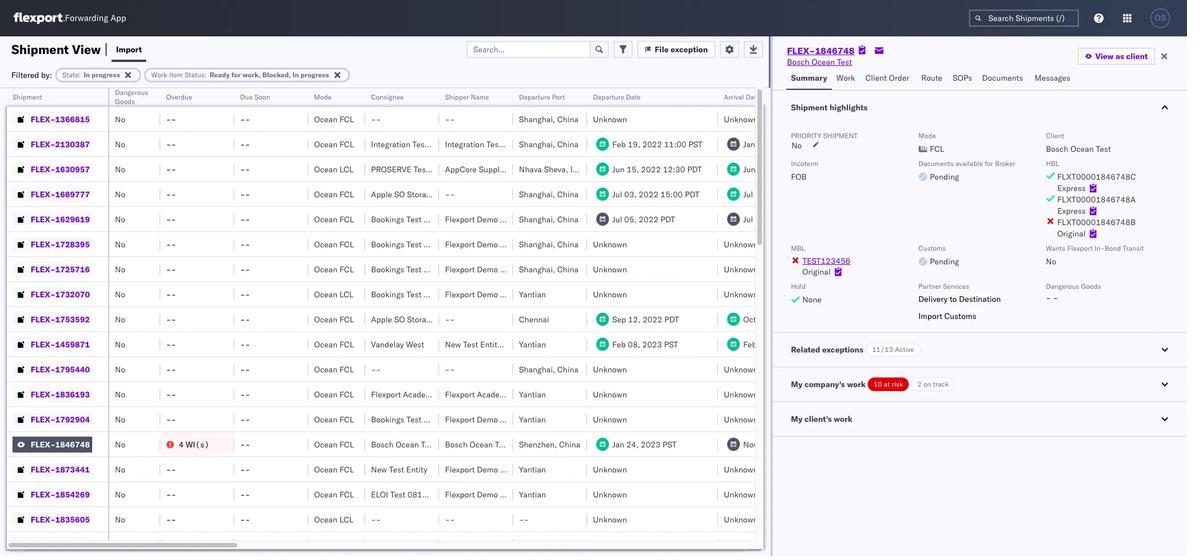 Task type: describe. For each thing, give the bounding box(es) containing it.
shanghai, china for flex-1629619
[[519, 214, 579, 225]]

arrival date button
[[719, 91, 838, 102]]

feb for feb 28, 2023 pst
[[744, 340, 757, 350]]

china for flex-1795440
[[558, 365, 579, 375]]

express for flxt00001846748a
[[1058, 206, 1086, 216]]

081801
[[408, 490, 437, 500]]

shipper for flex-1873441
[[500, 465, 528, 475]]

bookings for flex-1792904
[[371, 415, 405, 425]]

broker
[[996, 159, 1016, 168]]

pst for feb 08, 2023 pst
[[665, 340, 679, 350]]

consignee for flex-1728395
[[424, 239, 462, 250]]

use) for chennai
[[473, 315, 494, 325]]

1728395
[[55, 239, 90, 250]]

10,
[[759, 315, 771, 325]]

flex-1669777 button
[[13, 186, 92, 202]]

apple so storage (do not use) for shanghai, china
[[371, 189, 494, 200]]

(us)
[[438, 390, 459, 400]]

not for chennai
[[455, 315, 471, 325]]

flex-1366815
[[31, 114, 90, 124]]

shipper for flex-1792904
[[500, 415, 528, 425]]

resize handle column header for consignee
[[426, 88, 440, 557]]

pdt for oct 10, 2022 pdt
[[795, 315, 810, 325]]

flex- for flex-1725716 button
[[31, 264, 55, 275]]

sops
[[953, 73, 973, 83]]

flexport demo shipper co. for 1629619
[[445, 214, 542, 225]]

china for flex-2130387
[[558, 139, 579, 149]]

hbl
[[1047, 159, 1060, 168]]

4 resize handle column header from the left
[[295, 88, 309, 557]]

partner
[[919, 282, 942, 291]]

filtered by:
[[11, 70, 52, 80]]

jul 03, 2022 15:00 pdt
[[613, 189, 700, 200]]

vandelay west
[[371, 340, 424, 350]]

0 horizontal spatial original
[[803, 267, 831, 277]]

shipper for flex-1728395
[[500, 239, 528, 250]]

nhava sheva, india
[[519, 164, 589, 175]]

shanghai, for flex-2130387
[[519, 139, 556, 149]]

19,
[[628, 139, 641, 149]]

co. for 1732070
[[530, 290, 542, 300]]

2 in from the left
[[293, 70, 299, 79]]

ocean for 1836193
[[314, 390, 338, 400]]

shanghai, for flex-1366815
[[519, 114, 556, 124]]

flex- for flex-1854269 button at bottom left
[[31, 490, 55, 500]]

vandelay
[[371, 340, 404, 350]]

priority shipment
[[791, 132, 858, 140]]

ocean for 1728395
[[314, 239, 338, 250]]

lcl for flex-1835605
[[340, 515, 354, 525]]

name
[[471, 93, 489, 101]]

bookings test consignee for flex-1728395
[[371, 239, 462, 250]]

shanghai, for flex-1629619
[[519, 214, 556, 225]]

12,
[[629, 315, 641, 325]]

0 horizontal spatial bosch ocean test
[[371, 440, 436, 450]]

client order button
[[861, 68, 917, 90]]

28,
[[759, 340, 772, 350]]

shanghai, china for flex-2130387
[[519, 139, 579, 149]]

resize handle column header for departure date
[[705, 88, 719, 557]]

new for new test entity
[[371, 465, 387, 475]]

(sz)
[[512, 390, 532, 400]]

ocean fcl for flex-1725716
[[314, 264, 354, 275]]

highlights
[[830, 102, 868, 113]]

flex-1835605
[[31, 515, 90, 525]]

11/13 active
[[873, 346, 915, 354]]

15:00
[[661, 189, 683, 200]]

bosch inside the client bosch ocean test incoterm fob
[[1047, 144, 1069, 154]]

consignee button
[[366, 91, 428, 102]]

proserve test account
[[371, 164, 461, 175]]

view inside 'view as client' button
[[1096, 51, 1114, 61]]

flex-1854269
[[31, 490, 90, 500]]

on
[[924, 380, 932, 389]]

flexport academy (sz) ltd.
[[445, 390, 548, 400]]

ocean fcl for flex-1795440
[[314, 365, 354, 375]]

import button
[[112, 36, 147, 62]]

(do for shanghai, china
[[437, 189, 453, 200]]

16,
[[758, 164, 770, 175]]

import for import
[[116, 44, 142, 54]]

yantian for flex-1854269
[[519, 490, 546, 500]]

sep 12, 2022 pdt
[[613, 315, 679, 325]]

1 horizontal spatial bosch ocean test
[[445, 440, 510, 450]]

client order
[[866, 73, 910, 83]]

flexport for 1725716
[[445, 264, 475, 275]]

related
[[791, 345, 821, 355]]

flex-1846748 inside button
[[31, 440, 90, 450]]

1366815
[[55, 114, 90, 124]]

related exceptions
[[791, 345, 864, 355]]

os button
[[1148, 5, 1174, 31]]

express for flxt00001846748c
[[1058, 183, 1086, 194]]

state
[[62, 70, 79, 79]]

consignee for flex-1725716
[[424, 264, 462, 275]]

jul 13, 2022 pdt
[[744, 214, 807, 225]]

flex- for flex-1630957 button
[[31, 164, 55, 175]]

bosch up new test entity
[[371, 440, 394, 450]]

flex- up "summary" at the top right
[[787, 45, 816, 56]]

consignee inside 'consignee' button
[[371, 93, 404, 101]]

ocean fcl for flex-1854269
[[314, 490, 354, 500]]

03,
[[625, 189, 637, 200]]

china for flex-1728395
[[558, 239, 579, 250]]

entity for new test entity 2
[[481, 340, 502, 350]]

11/13
[[873, 346, 894, 354]]

no for flex-1842102
[[115, 540, 125, 550]]

proserve
[[371, 164, 412, 175]]

1 resize handle column header from the left
[[95, 88, 108, 557]]

overdue
[[166, 93, 192, 101]]

shipper name
[[445, 93, 489, 101]]

flex-1795440
[[31, 365, 90, 375]]

incoterm
[[791, 159, 819, 168]]

fob
[[791, 172, 807, 182]]

order
[[889, 73, 910, 83]]

shipment button
[[7, 91, 97, 102]]

flex-1836193 button
[[13, 387, 92, 403]]

flex-1728395
[[31, 239, 90, 250]]

flex-1630957 button
[[13, 161, 92, 177]]

destination
[[960, 294, 1002, 305]]

fcl for flex-1873441
[[340, 465, 354, 475]]

jul for jul 03, 2022 15:00 pdt
[[613, 189, 623, 200]]

1669777
[[55, 189, 90, 200]]

so for chennai
[[394, 315, 405, 325]]

delivery
[[919, 294, 948, 305]]

import for import customs
[[919, 311, 943, 321]]

china for flex-1846748
[[559, 440, 581, 450]]

no for flex-1792904
[[115, 415, 125, 425]]

1846748 inside button
[[55, 440, 90, 450]]

1 vertical spatial 2
[[918, 380, 922, 389]]

0 vertical spatial for
[[232, 70, 241, 79]]

05, for jul
[[625, 214, 637, 225]]

2022 for sep 12, 2022 pdt
[[643, 315, 663, 325]]

departure port
[[519, 93, 565, 101]]

lcl for flex-1842102
[[340, 540, 354, 550]]

route button
[[917, 68, 949, 90]]

dangerous for dangerous goods - -
[[1047, 282, 1080, 291]]

0 vertical spatial customs
[[919, 244, 946, 253]]

bookings test consignee for flex-1732070
[[371, 290, 462, 300]]

flex- for flex-1795440 button
[[31, 365, 55, 375]]

1725716
[[55, 264, 90, 275]]

oct 10, 2022 pdt
[[744, 315, 810, 325]]

flexport for 1629619
[[445, 214, 475, 225]]

new test entity
[[371, 465, 428, 475]]

china for flex-1725716
[[558, 264, 579, 275]]

dangerous goods button
[[109, 86, 156, 106]]

client for order
[[866, 73, 887, 83]]

hold
[[791, 282, 806, 291]]

fcl for flex-1459871
[[340, 340, 354, 350]]

pdt for jul 15, 2023 pdt
[[792, 189, 807, 200]]

0 horizontal spatial view
[[72, 41, 101, 57]]

ocean for 1842102
[[314, 540, 338, 550]]

documents for documents available for broker
[[919, 159, 954, 168]]

no for flex-1459871
[[115, 340, 125, 350]]

flexport for 1873441
[[445, 465, 475, 475]]

1 vertical spatial customs
[[945, 311, 977, 321]]

flex-1725716 button
[[13, 262, 92, 278]]

jan for jan 24, 2023 20:30 pst
[[744, 139, 756, 149]]

china for flex-1629619
[[558, 214, 579, 225]]

demo for 1792904
[[477, 415, 498, 425]]

bosch inside bosch ocean test link
[[787, 57, 810, 67]]

shipper for flex-1725716
[[500, 264, 528, 275]]

academy for (sz)
[[477, 390, 510, 400]]

flexport demo shipper co. for 1728395
[[445, 239, 542, 250]]

flex-1753592 button
[[13, 312, 92, 328]]

Search... text field
[[467, 41, 591, 58]]

flex-1725716
[[31, 264, 90, 275]]

pdt for sep 12, 2022 pdt
[[665, 315, 679, 325]]

flex-1873441
[[31, 465, 90, 475]]

feb for feb 08, 2023 pst
[[613, 340, 626, 350]]

exceptions
[[823, 345, 864, 355]]

0 vertical spatial 2
[[504, 340, 509, 350]]

fcl for flex-1792904
[[340, 415, 354, 425]]

no for flex-1366815
[[115, 114, 125, 124]]

2 progress from the left
[[301, 70, 329, 79]]

shipper inside shipper name "button"
[[445, 93, 469, 101]]

consignee for flex-1792904
[[424, 415, 462, 425]]

co. for 1854269
[[530, 490, 542, 500]]

flxt00001846748c
[[1058, 172, 1137, 182]]

eloi
[[371, 490, 388, 500]]

flexport for 1732070
[[445, 290, 475, 300]]

jan 24, 2023 20:30 pst
[[744, 139, 832, 149]]

no for flex-1630957
[[115, 164, 125, 175]]

india
[[571, 164, 589, 175]]

pending for documents available for broker
[[930, 172, 960, 182]]

apple so storage (do not use) for chennai
[[371, 315, 494, 325]]

view as client
[[1096, 51, 1149, 61]]



Task type: locate. For each thing, give the bounding box(es) containing it.
ltd.
[[534, 390, 548, 400]]

flxt00001846748a
[[1058, 195, 1136, 205]]

ocean for 1846748
[[314, 440, 338, 450]]

pdt up mbl
[[792, 214, 807, 225]]

flex-
[[787, 45, 816, 56], [31, 114, 55, 124], [31, 139, 55, 149], [31, 164, 55, 175], [31, 189, 55, 200], [31, 214, 55, 225], [31, 239, 55, 250], [31, 264, 55, 275], [31, 290, 55, 300], [31, 315, 55, 325], [31, 340, 55, 350], [31, 365, 55, 375], [31, 390, 55, 400], [31, 415, 55, 425], [31, 440, 55, 450], [31, 465, 55, 475], [31, 490, 55, 500], [31, 515, 55, 525], [31, 540, 55, 550]]

1 vertical spatial dangerous
[[1047, 282, 1080, 291]]

shipment highlights
[[791, 102, 868, 113]]

0 vertical spatial 05,
[[625, 214, 637, 225]]

2022 for jul 13, 2022 pdt
[[770, 214, 790, 225]]

1 vertical spatial not
[[455, 315, 471, 325]]

2 bookings from the top
[[371, 239, 405, 250]]

1 vertical spatial goods
[[1082, 282, 1102, 291]]

pst for jan 24, 2023 pst
[[663, 440, 677, 450]]

apple so storage (do not use) down account
[[371, 189, 494, 200]]

1 ocean fcl from the top
[[314, 114, 354, 124]]

2 demo from the top
[[477, 239, 498, 250]]

0 horizontal spatial date
[[626, 93, 641, 101]]

as
[[1116, 51, 1125, 61]]

flex- for flex-2130387 button
[[31, 139, 55, 149]]

new up eloi
[[371, 465, 387, 475]]

24, for jan 24, 2023 pst
[[627, 440, 639, 450]]

2 lcl from the top
[[340, 290, 354, 300]]

fcl
[[340, 114, 354, 124], [340, 139, 354, 149], [930, 144, 945, 154], [340, 189, 354, 200], [340, 214, 354, 225], [340, 239, 354, 250], [340, 264, 354, 275], [340, 315, 354, 325], [340, 340, 354, 350], [340, 365, 354, 375], [340, 390, 354, 400], [340, 415, 354, 425], [340, 440, 354, 450], [340, 465, 354, 475], [340, 490, 354, 500]]

ocean fcl for flex-1836193
[[314, 390, 354, 400]]

no for flex-1753592
[[115, 315, 125, 325]]

1 vertical spatial client
[[1047, 132, 1065, 140]]

flexport demo shipper co. for 1725716
[[445, 264, 542, 275]]

1 vertical spatial storage
[[407, 315, 435, 325]]

use)
[[473, 189, 494, 200], [473, 315, 494, 325]]

resize handle column header for shipper name
[[500, 88, 514, 557]]

1 vertical spatial original
[[803, 267, 831, 277]]

1 vertical spatial express
[[1058, 206, 1086, 216]]

pdt for jun 16, 2022 pdt
[[794, 164, 809, 175]]

pdt down none
[[795, 315, 810, 325]]

jun for jun 16, 2022 pdt
[[744, 164, 756, 175]]

shipment view
[[11, 41, 101, 57]]

1 horizontal spatial academy
[[477, 390, 510, 400]]

5 bookings test consignee from the top
[[371, 415, 462, 425]]

flexport demo shipper co. for 1854269
[[445, 490, 542, 500]]

0 vertical spatial 24,
[[758, 139, 770, 149]]

1 horizontal spatial :
[[205, 70, 207, 79]]

7 shanghai, from the top
[[519, 365, 556, 375]]

shipment down the filtered
[[13, 93, 42, 101]]

bosch
[[787, 57, 810, 67], [1047, 144, 1069, 154], [371, 440, 394, 450], [445, 440, 468, 450]]

flex- down flex-1835605 button
[[31, 540, 55, 550]]

flex-2130387
[[31, 139, 90, 149]]

1 yantian from the top
[[519, 290, 546, 300]]

services
[[944, 282, 970, 291]]

2 storage from the top
[[407, 315, 435, 325]]

departure right port in the left top of the page
[[593, 93, 625, 101]]

dangerous goods
[[115, 88, 148, 106]]

flex- down flex-1459871 button
[[31, 365, 55, 375]]

0 horizontal spatial flex-1846748
[[31, 440, 90, 450]]

departure inside button
[[593, 93, 625, 101]]

0 vertical spatial express
[[1058, 183, 1086, 194]]

test
[[838, 57, 853, 67], [1097, 144, 1112, 154], [414, 164, 429, 175], [407, 214, 422, 225], [407, 239, 422, 250], [407, 264, 422, 275], [407, 290, 422, 300], [463, 340, 478, 350], [407, 415, 422, 425], [421, 440, 436, 450], [495, 440, 510, 450], [389, 465, 404, 475], [391, 490, 406, 500]]

3 bookings test consignee from the top
[[371, 264, 462, 275]]

flex- inside flex-1629619 button
[[31, 214, 55, 225]]

flexport inside wants flexport in-bond transit no
[[1068, 244, 1093, 253]]

1 shanghai, china from the top
[[519, 114, 579, 124]]

not down appcore
[[455, 189, 471, 200]]

new right west
[[445, 340, 461, 350]]

work inside button
[[834, 415, 853, 425]]

1 vertical spatial 05,
[[760, 440, 772, 450]]

flex- down flex-1846748 button at bottom
[[31, 465, 55, 475]]

shipment for shipment highlights
[[791, 102, 828, 113]]

flex- up the flex-1792904 button on the left
[[31, 390, 55, 400]]

so down proserve
[[394, 189, 405, 200]]

yantian for flex-1792904
[[519, 415, 546, 425]]

0 vertical spatial dangerous
[[115, 88, 148, 97]]

co.
[[530, 214, 542, 225], [530, 239, 542, 250], [530, 264, 542, 275], [530, 290, 542, 300], [530, 415, 542, 425], [530, 465, 542, 475], [530, 490, 542, 500]]

bookings for flex-1725716
[[371, 264, 405, 275]]

bosch ocean test down the inc.
[[445, 440, 510, 450]]

customs down delivery to destination on the right bottom
[[945, 311, 977, 321]]

goods down wants flexport in-bond transit no
[[1082, 282, 1102, 291]]

2022 right "03," on the top right of page
[[639, 189, 659, 200]]

work item status : ready for work, blocked, in progress
[[151, 70, 329, 79]]

flex- down the flex-1792904 button on the left
[[31, 440, 55, 450]]

0 vertical spatial storage
[[407, 189, 435, 200]]

0 horizontal spatial documents
[[919, 159, 954, 168]]

flex- inside flex-1854269 button
[[31, 490, 55, 500]]

0 vertical spatial entity
[[481, 340, 502, 350]]

1 vertical spatial (do
[[437, 315, 453, 325]]

entity
[[481, 340, 502, 350], [406, 465, 428, 475]]

1846748
[[816, 45, 855, 56], [55, 440, 90, 450]]

flex- inside flex-1732070 button
[[31, 290, 55, 300]]

pst
[[689, 139, 703, 149], [818, 139, 832, 149], [665, 340, 679, 350], [796, 340, 810, 350], [663, 440, 677, 450]]

0 horizontal spatial client
[[866, 73, 887, 83]]

1 academy from the left
[[403, 390, 436, 400]]

0 horizontal spatial :
[[79, 70, 81, 79]]

5 co. from the top
[[530, 415, 542, 425]]

lcl
[[340, 164, 354, 175], [340, 290, 354, 300], [340, 515, 354, 525], [340, 540, 354, 550]]

2 not from the top
[[455, 315, 471, 325]]

flexport. image
[[14, 13, 65, 24]]

1 vertical spatial apple so storage (do not use)
[[371, 315, 494, 325]]

0 vertical spatial import
[[116, 44, 142, 54]]

0 vertical spatial apple
[[371, 189, 392, 200]]

4 ocean lcl from the top
[[314, 540, 354, 550]]

05, for nov
[[760, 440, 772, 450]]

1 co. from the top
[[530, 214, 542, 225]]

2
[[504, 340, 509, 350], [918, 380, 922, 389]]

departure
[[519, 93, 551, 101], [593, 93, 625, 101]]

flex- up flex-1725716 button
[[31, 239, 55, 250]]

documents left "available"
[[919, 159, 954, 168]]

goods inside dangerous goods - -
[[1082, 282, 1102, 291]]

import inside "import" button
[[116, 44, 142, 54]]

1 vertical spatial jan
[[613, 440, 625, 450]]

2 so from the top
[[394, 315, 405, 325]]

3 co. from the top
[[530, 264, 542, 275]]

2022 for jul 05, 2022 pdt
[[639, 214, 659, 225]]

1 vertical spatial apple
[[371, 315, 392, 325]]

my company's work
[[791, 380, 866, 390]]

goods for dangerous goods
[[115, 97, 135, 106]]

1 horizontal spatial original
[[1058, 229, 1086, 239]]

0 vertical spatial not
[[455, 189, 471, 200]]

7 demo from the top
[[477, 490, 498, 500]]

soon
[[255, 93, 270, 101]]

flex- up flex-1459871 button
[[31, 315, 55, 325]]

(do up new test entity 2
[[437, 315, 453, 325]]

1 flexport demo shipper co. from the top
[[445, 214, 542, 225]]

flex-1629619 button
[[13, 212, 92, 227]]

flexport demo shipper co.
[[445, 214, 542, 225], [445, 239, 542, 250], [445, 264, 542, 275], [445, 290, 542, 300], [445, 415, 542, 425], [445, 465, 542, 475], [445, 490, 542, 500]]

15, down 19,
[[627, 164, 639, 175]]

0 vertical spatial client
[[866, 73, 887, 83]]

feb left 19,
[[613, 139, 626, 149]]

0 horizontal spatial progress
[[92, 70, 120, 79]]

chennai
[[519, 315, 549, 325]]

1 apple from the top
[[371, 189, 392, 200]]

flex- inside flex-2130387 button
[[31, 139, 55, 149]]

1 horizontal spatial in
[[293, 70, 299, 79]]

0 vertical spatial so
[[394, 189, 405, 200]]

2022 right 10,
[[773, 315, 793, 325]]

2 horizontal spatial bosch ocean test
[[787, 57, 853, 67]]

departure left port in the left top of the page
[[519, 93, 551, 101]]

flex- inside flex-1725716 button
[[31, 264, 55, 275]]

3 ocean lcl from the top
[[314, 515, 354, 525]]

0 vertical spatial documents
[[983, 73, 1024, 83]]

in right blocked,
[[293, 70, 299, 79]]

0 vertical spatial apple so storage (do not use)
[[371, 189, 494, 200]]

flex- inside flex-1795440 button
[[31, 365, 55, 375]]

consignee for flex-1629619
[[424, 214, 462, 225]]

no for flex-2130387
[[115, 139, 125, 149]]

10 ocean fcl from the top
[[314, 390, 354, 400]]

7 yantian from the top
[[519, 540, 546, 550]]

flex- inside flex-1836193 button
[[31, 390, 55, 400]]

flex- down shipment button
[[31, 114, 55, 124]]

1 horizontal spatial client
[[1047, 132, 1065, 140]]

6 demo from the top
[[477, 465, 498, 475]]

storage down proserve test account
[[407, 189, 435, 200]]

jan for jan 24, 2023 pst
[[613, 440, 625, 450]]

flex- inside flex-1846748 button
[[31, 440, 55, 450]]

1 horizontal spatial work
[[837, 73, 856, 83]]

pdt down client's
[[796, 440, 811, 450]]

feb 19, 2022 11:00 pst
[[613, 139, 703, 149]]

3 flexport demo shipper co. from the top
[[445, 264, 542, 275]]

jul up jul 13, 2022 pdt
[[744, 189, 754, 200]]

view left as
[[1096, 51, 1114, 61]]

1 horizontal spatial documents
[[983, 73, 1024, 83]]

flex-1854269 button
[[13, 487, 92, 503]]

0 horizontal spatial 2
[[504, 340, 509, 350]]

2 shanghai, from the top
[[519, 139, 556, 149]]

apple for chennai
[[371, 315, 392, 325]]

0 horizontal spatial academy
[[403, 390, 436, 400]]

ocean fcl for flex-1753592
[[314, 315, 354, 325]]

flex- down flex-1728395 button
[[31, 264, 55, 275]]

1 horizontal spatial 24,
[[758, 139, 770, 149]]

2 academy from the left
[[477, 390, 510, 400]]

flex-1846748 button
[[13, 437, 92, 453]]

6 yantian from the top
[[519, 490, 546, 500]]

7 flexport demo shipper co. from the top
[[445, 490, 542, 500]]

dangerous inside dangerous goods - -
[[1047, 282, 1080, 291]]

partner services
[[919, 282, 970, 291]]

5 bookings from the top
[[371, 415, 405, 425]]

4 yantian from the top
[[519, 415, 546, 425]]

nhava
[[519, 164, 542, 175]]

0 vertical spatial pending
[[930, 172, 960, 182]]

08,
[[628, 340, 641, 350]]

4 co. from the top
[[530, 290, 542, 300]]

1 vertical spatial use)
[[473, 315, 494, 325]]

flex- up flex-1846748 button at bottom
[[31, 415, 55, 425]]

flex- inside flex-1630957 button
[[31, 164, 55, 175]]

6 ocean fcl from the top
[[314, 264, 354, 275]]

1 vertical spatial new
[[371, 465, 387, 475]]

7 resize handle column header from the left
[[500, 88, 514, 557]]

1 pending from the top
[[930, 172, 960, 182]]

test inside the client bosch ocean test incoterm fob
[[1097, 144, 1112, 154]]

flex-1732070 button
[[13, 287, 92, 303]]

pdt down fob
[[792, 189, 807, 200]]

my left company's
[[791, 380, 803, 390]]

3 ocean fcl from the top
[[314, 189, 354, 200]]

client left order
[[866, 73, 887, 83]]

pdt down 15:00 on the top of page
[[661, 214, 676, 225]]

1795440
[[55, 365, 90, 375]]

original up the wants
[[1058, 229, 1086, 239]]

jun 16, 2022 pdt
[[744, 164, 809, 175]]

feb left 28,
[[744, 340, 757, 350]]

pdt right 12:30
[[688, 164, 702, 175]]

arrival date
[[724, 93, 761, 101]]

shanghai, china for flex-1366815
[[519, 114, 579, 124]]

work right client's
[[834, 415, 853, 425]]

ocean fcl for flex-1873441
[[314, 465, 354, 475]]

academy right the inc.
[[477, 390, 510, 400]]

10 at risk
[[874, 380, 904, 389]]

no for flex-1629619
[[115, 214, 125, 225]]

1 use) from the top
[[473, 189, 494, 200]]

ocean fcl for flex-1459871
[[314, 340, 354, 350]]

1 horizontal spatial 05,
[[760, 440, 772, 450]]

ocean for 1366815
[[314, 114, 338, 124]]

dangerous down the wants
[[1047, 282, 1080, 291]]

jun up "03," on the top right of page
[[613, 164, 625, 175]]

apple so storage (do not use)
[[371, 189, 494, 200], [371, 315, 494, 325]]

appcore supply ltd
[[445, 164, 518, 175]]

0 vertical spatial jan
[[744, 139, 756, 149]]

fcl for flex-1629619
[[340, 214, 354, 225]]

co. for 1728395
[[530, 239, 542, 250]]

2 yantian from the top
[[519, 340, 546, 350]]

3 bookings from the top
[[371, 264, 405, 275]]

demo for 1854269
[[477, 490, 498, 500]]

2022 right the 16, at the right top of the page
[[772, 164, 792, 175]]

flex- for flex-1732070 button
[[31, 290, 55, 300]]

item
[[169, 70, 183, 79]]

15, for jun
[[627, 164, 639, 175]]

view as client button
[[1078, 48, 1156, 65]]

0 vertical spatial 1846748
[[816, 45, 855, 56]]

for left work,
[[232, 70, 241, 79]]

work left item
[[151, 70, 167, 79]]

2 jun from the left
[[744, 164, 756, 175]]

1 horizontal spatial jan
[[744, 139, 756, 149]]

1 vertical spatial work
[[834, 415, 853, 425]]

1 demo from the top
[[477, 214, 498, 225]]

6 resize handle column header from the left
[[426, 88, 440, 557]]

no for flex-1725716
[[115, 264, 125, 275]]

6 flexport demo shipper co. from the top
[[445, 465, 542, 475]]

feb left 08,
[[613, 340, 626, 350]]

flexport for 1792904
[[445, 415, 475, 425]]

1 horizontal spatial departure
[[593, 93, 625, 101]]

academy left (us)
[[403, 390, 436, 400]]

work inside button
[[837, 73, 856, 83]]

wants
[[1047, 244, 1066, 253]]

active
[[896, 346, 915, 354]]

not up new test entity 2
[[455, 315, 471, 325]]

express up flxt00001846748b
[[1058, 206, 1086, 216]]

2022 right 19,
[[643, 139, 662, 149]]

shipper for flex-1732070
[[500, 290, 528, 300]]

shanghai, for flex-1795440
[[519, 365, 556, 375]]

(do for chennai
[[437, 315, 453, 325]]

3 yantian from the top
[[519, 390, 546, 400]]

departure inside button
[[519, 93, 551, 101]]

1 jun from the left
[[613, 164, 625, 175]]

0 horizontal spatial in
[[84, 70, 90, 79]]

documents
[[983, 73, 1024, 83], [919, 159, 954, 168]]

flex-1669777
[[31, 189, 90, 200]]

0 horizontal spatial for
[[232, 70, 241, 79]]

6 co. from the top
[[530, 465, 542, 475]]

: left ready
[[205, 70, 207, 79]]

2 use) from the top
[[473, 315, 494, 325]]

2 (do from the top
[[437, 315, 453, 325]]

1 so from the top
[[394, 189, 405, 200]]

1 lcl from the top
[[340, 164, 354, 175]]

flex-1753592
[[31, 315, 90, 325]]

5 ocean fcl from the top
[[314, 239, 354, 250]]

client inside button
[[866, 73, 887, 83]]

0 horizontal spatial entity
[[406, 465, 428, 475]]

0 horizontal spatial mode
[[314, 93, 332, 101]]

Search Shipments (/) text field
[[970, 10, 1080, 27]]

fcl for flex-1854269
[[340, 490, 354, 500]]

1732070
[[55, 290, 90, 300]]

documents up shipment highlights button
[[983, 73, 1024, 83]]

1 not from the top
[[455, 189, 471, 200]]

jun left the 16, at the right top of the page
[[744, 164, 756, 175]]

dangerous inside button
[[115, 88, 148, 97]]

bookings test consignee for flex-1792904
[[371, 415, 462, 425]]

2 my from the top
[[791, 415, 803, 425]]

entity up '081801'
[[406, 465, 428, 475]]

2 : from the left
[[205, 70, 207, 79]]

1 in from the left
[[84, 70, 90, 79]]

import down delivery
[[919, 311, 943, 321]]

shipment
[[824, 132, 858, 140]]

bookings test consignee for flex-1725716
[[371, 264, 462, 275]]

5 shanghai, from the top
[[519, 239, 556, 250]]

1629619
[[55, 214, 90, 225]]

shipment
[[11, 41, 69, 57], [13, 93, 42, 101], [791, 102, 828, 113]]

demo
[[477, 214, 498, 225], [477, 239, 498, 250], [477, 264, 498, 275], [477, 290, 498, 300], [477, 415, 498, 425], [477, 465, 498, 475], [477, 490, 498, 500]]

13,
[[756, 214, 768, 225]]

0 horizontal spatial departure
[[519, 93, 551, 101]]

1 vertical spatial 24,
[[627, 440, 639, 450]]

demo for 1873441
[[477, 465, 498, 475]]

1 my from the top
[[791, 380, 803, 390]]

05, down "03," on the top right of page
[[625, 214, 637, 225]]

4 demo from the top
[[477, 290, 498, 300]]

date right arrival
[[746, 93, 761, 101]]

shanghai, china
[[519, 114, 579, 124], [519, 139, 579, 149], [519, 189, 579, 200], [519, 214, 579, 225], [519, 239, 579, 250], [519, 264, 579, 275], [519, 365, 579, 375]]

flex- inside flex-1366815 button
[[31, 114, 55, 124]]

no inside wants flexport in-bond transit no
[[1047, 257, 1057, 267]]

state : in progress
[[62, 70, 120, 79]]

1753592
[[55, 315, 90, 325]]

ocean lcl for flex-1630957
[[314, 164, 354, 175]]

2 departure from the left
[[593, 93, 625, 101]]

0 vertical spatial new
[[445, 340, 461, 350]]

2023 for jan 24, 2023 20:30 pst
[[772, 139, 792, 149]]

9 resize handle column header from the left
[[705, 88, 719, 557]]

wi(s)
[[186, 440, 209, 450]]

ocean fcl for flex-1669777
[[314, 189, 354, 200]]

1 vertical spatial entity
[[406, 465, 428, 475]]

apple down proserve
[[371, 189, 392, 200]]

flex- inside flex-1835605 button
[[31, 515, 55, 525]]

flex-1459871
[[31, 340, 90, 350]]

4 shanghai, china from the top
[[519, 214, 579, 225]]

flex- down flex-1725716 button
[[31, 290, 55, 300]]

use) up new test entity 2
[[473, 315, 494, 325]]

1 horizontal spatial for
[[985, 159, 994, 168]]

7 shanghai, china from the top
[[519, 365, 579, 375]]

1 ocean lcl from the top
[[314, 164, 354, 175]]

4 ocean fcl from the top
[[314, 214, 354, 225]]

ocean inside the client bosch ocean test incoterm fob
[[1071, 144, 1095, 154]]

2022 down jul 03, 2022 15:00 pdt
[[639, 214, 659, 225]]

11 ocean fcl from the top
[[314, 415, 354, 425]]

13 ocean fcl from the top
[[314, 465, 354, 475]]

1 horizontal spatial mode
[[919, 132, 937, 140]]

24, for jan 24, 2023 20:30 pst
[[758, 139, 770, 149]]

nov 05, 2022 pdt
[[744, 440, 811, 450]]

apple up "vandelay"
[[371, 315, 392, 325]]

pdt up feb 08, 2023 pst
[[665, 315, 679, 325]]

flexport academy (us) inc.
[[371, 390, 475, 400]]

ocean fcl for flex-1366815
[[314, 114, 354, 124]]

2 vertical spatial shipment
[[791, 102, 828, 113]]

progress up mode 'button'
[[301, 70, 329, 79]]

5 yantian from the top
[[519, 465, 546, 475]]

2 apple from the top
[[371, 315, 392, 325]]

15, up the 13,
[[756, 189, 768, 200]]

3 demo from the top
[[477, 264, 498, 275]]

flexport for 1854269
[[445, 490, 475, 500]]

1842102
[[55, 540, 90, 550]]

1 storage from the top
[[407, 189, 435, 200]]

5 resize handle column header from the left
[[352, 88, 366, 557]]

no for flex-1854269
[[115, 490, 125, 500]]

new test entity 2
[[445, 340, 509, 350]]

express up flxt00001846748a on the top right of the page
[[1058, 183, 1086, 194]]

0 horizontal spatial jun
[[613, 164, 625, 175]]

progress up the dangerous goods
[[92, 70, 120, 79]]

flex- inside flex-1459871 button
[[31, 340, 55, 350]]

co. for 1873441
[[530, 465, 542, 475]]

1459871
[[55, 340, 90, 350]]

resize handle column header for departure port
[[574, 88, 588, 557]]

14 ocean fcl from the top
[[314, 490, 354, 500]]

2 left on
[[918, 380, 922, 389]]

goods down state : in progress
[[115, 97, 135, 106]]

6 shanghai, from the top
[[519, 264, 556, 275]]

pdt right 15:00 on the top of page
[[685, 189, 700, 200]]

1 vertical spatial import
[[919, 311, 943, 321]]

1 horizontal spatial jun
[[744, 164, 756, 175]]

1 : from the left
[[79, 70, 81, 79]]

2022 for jun 15, 2022 12:30 pdt
[[642, 164, 661, 175]]

ocean lcl for flex-1842102
[[314, 540, 354, 550]]

bosch ocean test
[[787, 57, 853, 67], [371, 440, 436, 450], [445, 440, 510, 450]]

work left 10
[[848, 380, 866, 390]]

mode inside 'button'
[[314, 93, 332, 101]]

3 shanghai, china from the top
[[519, 189, 579, 200]]

2 up flexport academy (sz) ltd.
[[504, 340, 509, 350]]

documents inside button
[[983, 73, 1024, 83]]

bookings test consignee
[[371, 214, 462, 225], [371, 239, 462, 250], [371, 264, 462, 275], [371, 290, 462, 300], [371, 415, 462, 425]]

work
[[848, 380, 866, 390], [834, 415, 853, 425]]

0 vertical spatial flex-1846748
[[787, 45, 855, 56]]

2022 for nov 05, 2022 pdt
[[774, 440, 794, 450]]

1 vertical spatial pending
[[930, 257, 960, 267]]

0 vertical spatial goods
[[115, 97, 135, 106]]

1 progress from the left
[[92, 70, 120, 79]]

my left client's
[[791, 415, 803, 425]]

8 ocean fcl from the top
[[314, 340, 354, 350]]

4 shanghai, from the top
[[519, 214, 556, 225]]

forwarding
[[65, 13, 108, 24]]

dangerous goods - -
[[1047, 282, 1102, 304]]

in right state
[[84, 70, 90, 79]]

storage for chennai
[[407, 315, 435, 325]]

bosch ocean test up new test entity
[[371, 440, 436, 450]]

flex-2130387 button
[[13, 136, 92, 152]]

shenzhen,
[[519, 440, 557, 450]]

1 horizontal spatial 1846748
[[816, 45, 855, 56]]

1 vertical spatial 1846748
[[55, 440, 90, 450]]

fcl for flex-2130387
[[340, 139, 354, 149]]

my client's work button
[[773, 403, 1188, 437]]

flex- inside flex-1728395 button
[[31, 239, 55, 250]]

account
[[431, 164, 461, 175]]

0 horizontal spatial goods
[[115, 97, 135, 106]]

flex- down the flex-1873441 button
[[31, 490, 55, 500]]

(do down account
[[437, 189, 453, 200]]

1 vertical spatial documents
[[919, 159, 954, 168]]

1836193
[[55, 390, 90, 400]]

flex- down "flex-1669777" button
[[31, 214, 55, 225]]

customs up the partner
[[919, 244, 946, 253]]

4 bookings test consignee from the top
[[371, 290, 462, 300]]

8 resize handle column header from the left
[[574, 88, 588, 557]]

1 vertical spatial shipment
[[13, 93, 42, 101]]

entity up flexport academy (sz) ltd.
[[481, 340, 502, 350]]

flex- inside flex-1842102 button
[[31, 540, 55, 550]]

wants flexport in-bond transit no
[[1047, 244, 1145, 267]]

7 co. from the top
[[530, 490, 542, 500]]

fcl for flex-1846748
[[340, 440, 354, 450]]

client inside the client bosch ocean test incoterm fob
[[1047, 132, 1065, 140]]

5 flexport demo shipper co. from the top
[[445, 415, 542, 425]]

entity for new test entity
[[406, 465, 428, 475]]

flexport demo shipper co. for 1732070
[[445, 290, 542, 300]]

0 vertical spatial (do
[[437, 189, 453, 200]]

1 bookings from the top
[[371, 214, 405, 225]]

1 date from the left
[[626, 93, 641, 101]]

1 vertical spatial mode
[[919, 132, 937, 140]]

no for flex-1732070
[[115, 290, 125, 300]]

0 vertical spatial shipment
[[11, 41, 69, 57]]

my inside button
[[791, 415, 803, 425]]

flex- for "flex-1669777" button
[[31, 189, 55, 200]]

2 express from the top
[[1058, 206, 1086, 216]]

storage up west
[[407, 315, 435, 325]]

0 horizontal spatial import
[[116, 44, 142, 54]]

0 horizontal spatial work
[[151, 70, 167, 79]]

: right the by:
[[79, 70, 81, 79]]

6 shanghai, china from the top
[[519, 264, 579, 275]]

flex- for flex-1629619 button
[[31, 214, 55, 225]]

05, right nov
[[760, 440, 772, 450]]

2 shanghai, china from the top
[[519, 139, 579, 149]]

1 horizontal spatial flex-1846748
[[787, 45, 855, 56]]

2022 left 12:30
[[642, 164, 661, 175]]

0 horizontal spatial 15,
[[627, 164, 639, 175]]

jul left the 13,
[[744, 214, 754, 225]]

flxt00001846748b
[[1058, 218, 1136, 228]]

ocean for 1835605
[[314, 515, 338, 525]]

flex-1846748 link
[[787, 45, 855, 56]]

use) down appcore supply ltd
[[473, 189, 494, 200]]

0 horizontal spatial 24,
[[627, 440, 639, 450]]

shipper for flex-1854269
[[500, 490, 528, 500]]

flex- for flex-1836193 button
[[31, 390, 55, 400]]

1 horizontal spatial progress
[[301, 70, 329, 79]]

0 horizontal spatial 05,
[[625, 214, 637, 225]]

date up 19,
[[626, 93, 641, 101]]

1 horizontal spatial goods
[[1082, 282, 1102, 291]]

goods inside the dangerous goods
[[115, 97, 135, 106]]

no for flex-1795440
[[115, 365, 125, 375]]

yantian for flex-1873441
[[519, 465, 546, 475]]

resize handle column header
[[95, 88, 108, 557], [147, 88, 161, 557], [221, 88, 235, 557], [295, 88, 309, 557], [352, 88, 366, 557], [426, 88, 440, 557], [500, 88, 514, 557], [574, 88, 588, 557], [705, 88, 719, 557]]

flex- inside flex-1753592 button
[[31, 315, 55, 325]]

dangerous for dangerous goods
[[115, 88, 148, 97]]

customs
[[919, 244, 946, 253], [945, 311, 977, 321]]

flex-1629619
[[31, 214, 90, 225]]

4 flexport demo shipper co. from the top
[[445, 290, 542, 300]]

5 shanghai, china from the top
[[519, 239, 579, 250]]

1 shanghai, from the top
[[519, 114, 556, 124]]

bosch down (us)
[[445, 440, 468, 450]]

ocean fcl for flex-2130387
[[314, 139, 354, 149]]

flex- inside "flex-1669777" button
[[31, 189, 55, 200]]

1 departure from the left
[[519, 93, 551, 101]]

shenzhen, china
[[519, 440, 581, 450]]

1 horizontal spatial view
[[1096, 51, 1114, 61]]

messages button
[[1031, 68, 1077, 90]]

0 vertical spatial my
[[791, 380, 803, 390]]

inc.
[[461, 390, 475, 400]]

0 horizontal spatial new
[[371, 465, 387, 475]]

3 lcl from the top
[[340, 515, 354, 525]]

client up hbl
[[1047, 132, 1065, 140]]

1 horizontal spatial 2
[[918, 380, 922, 389]]

flexport for 1836193
[[445, 390, 475, 400]]

so up vandelay west
[[394, 315, 405, 325]]

bosch up "summary" at the top right
[[787, 57, 810, 67]]

flex- for the flex-1873441 button
[[31, 465, 55, 475]]

no for flex-1728395
[[115, 239, 125, 250]]

dangerous down "import" button
[[115, 88, 148, 97]]

1 vertical spatial for
[[985, 159, 994, 168]]

3 resize handle column header from the left
[[221, 88, 235, 557]]

1846748 down 1792904
[[55, 440, 90, 450]]

1 vertical spatial my
[[791, 415, 803, 425]]

work,
[[243, 70, 261, 79]]

shanghai, china for flex-1795440
[[519, 365, 579, 375]]

demo for 1728395
[[477, 239, 498, 250]]

1 vertical spatial flex-1846748
[[31, 440, 90, 450]]

apple so storage (do not use) up west
[[371, 315, 494, 325]]

jun 15, 2022 12:30 pdt
[[613, 164, 702, 175]]

1 express from the top
[[1058, 183, 1086, 194]]

shipment for shipment
[[13, 93, 42, 101]]

2 bookings test consignee from the top
[[371, 239, 462, 250]]

apple for shanghai, china
[[371, 189, 392, 200]]

2 resize handle column header from the left
[[147, 88, 161, 557]]

1 horizontal spatial new
[[445, 340, 461, 350]]

pdt down 20:30
[[794, 164, 809, 175]]

7 ocean fcl from the top
[[314, 315, 354, 325]]

flex- for the flex-1792904 button on the left
[[31, 415, 55, 425]]

in-
[[1095, 244, 1105, 253]]

flexport for 1728395
[[445, 239, 475, 250]]



Task type: vqa. For each thing, say whether or not it's contained in the screenshot.
top "This"
no



